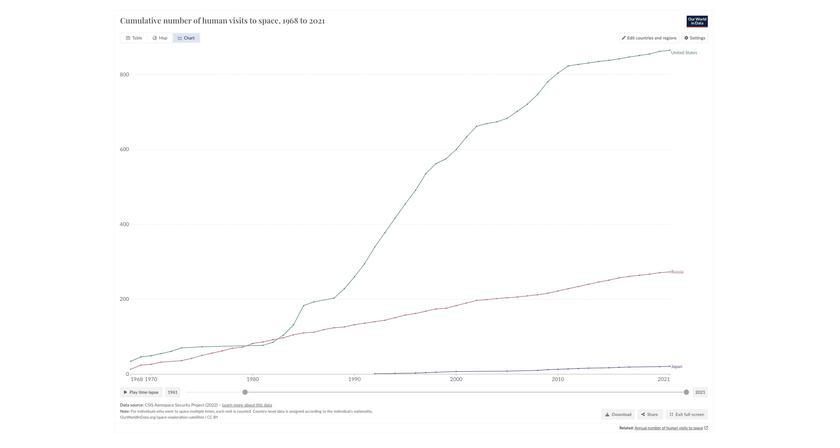 Task type: describe. For each thing, give the bounding box(es) containing it.
gear image
[[685, 36, 689, 40]]

compress image
[[670, 413, 674, 417]]

space up have
[[265, 5, 280, 13]]

1 horizontal spatial human
[[667, 426, 679, 431]]

source:
[[130, 403, 144, 408]]

according
[[305, 409, 322, 414]]

screen
[[693, 412, 705, 418]]

note: for individuals who went to space multiple times, each visit is counted. country-level data is assigned according to the individual's nationality.
[[120, 409, 373, 414]]

cite
[[280, 6, 290, 12]]

exit full-screen button
[[666, 410, 709, 420]]

will
[[265, 51, 274, 58]]

many inside our articles and data visualizations rely on work from many different people and organizations. when citing this topic page, please also cite the underlying data sources. this topic page can be cited as:
[[387, 372, 398, 378]]

have
[[273, 15, 285, 22]]

space down collide
[[343, 42, 358, 49]]

project
[[191, 403, 205, 408]]

space down research
[[322, 66, 337, 73]]

space up even
[[268, 33, 283, 40]]

assigned
[[290, 409, 304, 414]]

be
[[394, 379, 400, 384]]

a
[[388, 24, 391, 31]]

our inside our articles and data visualizations rely on work from many different people and organizations. when citing this topic page, please also cite the underlying data sources. this topic page can be cited as:
[[276, 372, 284, 378]]

data up level
[[264, 403, 272, 408]]

innovation
[[357, 51, 384, 58]]

research.
[[293, 75, 316, 82]]

at
[[304, 402, 310, 408]]

1961
[[168, 390, 178, 395]]

ourworldindata.org/space-exploration-satellites link
[[120, 415, 204, 420]]

many inside but, as our presence in space has increased, so has the issue of pollution. our many launches into space have created debris, including abandoned rocket stages, old satellites, and other discarded equipment. this debris poses a significant risk to future space exploration, as it can collide with and damage functioning satellites or even endanger astronauts on space missions. this is an ongoing challenge that will require continued research and innovation to solve.
[[205, 15, 219, 22]]

chart link
[[173, 33, 200, 43]]

individual's
[[334, 409, 353, 414]]

satellites, inside but, as our presence in space has increased, so has the issue of pollution. our many launches into space have created debris, including abandoned rocket stages, old satellites, and other discarded equipment. this debris poses a significant risk to future space exploration, as it can collide with and damage functioning satellites or even endanger astronauts on space missions. this is an ongoing challenge that will require continued research and innovation to solve.
[[234, 24, 258, 31]]

cite this work
[[280, 6, 314, 12]]

citing
[[486, 372, 497, 378]]

to down charts link
[[250, 15, 257, 26]]

this page provides data and visualizations on space exploration, satellites, space pollution, and astronomical research.
[[205, 66, 395, 82]]

ourworldindata.org/space-exploration-satellites | cc by
[[120, 415, 218, 420]]

up right from square image
[[705, 427, 709, 430]]

it
[[323, 33, 327, 40]]

old
[[224, 24, 232, 31]]

work for reuse this work
[[356, 6, 368, 12]]

work for cite this work
[[301, 6, 314, 12]]

edouard mathieu and max roser (2022) - "space exploration and satellites" published online at ourworldindata.org. retrieved from: 'https://ourworldindata.org/space- exploration-satellites' [online resource]
[[285, 396, 520, 414]]

our articles and data visualizations rely on work from many different people and organizations. when citing this topic page, please also cite the underlying data sources. this topic page can be cited as:
[[276, 372, 544, 384]]

exit
[[676, 412, 684, 418]]

online
[[285, 402, 301, 408]]

space down security
[[179, 409, 189, 414]]

stages,
[[205, 24, 223, 31]]

and left regions
[[655, 35, 662, 41]]

for
[[131, 409, 137, 414]]

cite this work link
[[280, 6, 314, 12]]

this down 'damage'
[[384, 42, 395, 49]]

data inside this page provides data and visualizations on space exploration, satellites, space pollution, and astronomical research.
[[255, 66, 266, 73]]

space left up right from square icon
[[694, 426, 704, 431]]

1 vertical spatial 2021
[[696, 390, 706, 395]]

but, as our presence in space has increased, so has the issue of pollution. our many launches into space have created debris, including abandoned rocket stages, old satellites, and other discarded equipment. this debris poses a significant risk to future space exploration, as it can collide with and damage functioning satellites or even endanger astronauts on space missions. this is an ongoing challenge that will require continued research and innovation to solve.
[[205, 5, 408, 58]]

can inside our articles and data visualizations rely on work from many different people and organizations. when citing this topic page, please also cite the underlying data sources. this topic page can be cited as:
[[386, 379, 393, 384]]

play time-lapse
[[130, 390, 159, 395]]

related: annual number of human visits to space
[[620, 426, 704, 431]]

play
[[130, 390, 138, 395]]

chart
[[184, 35, 195, 41]]

security
[[175, 403, 190, 408]]

endanger
[[281, 42, 305, 49]]

from
[[376, 372, 386, 378]]

to down increased,
[[300, 15, 308, 26]]

and right people
[[433, 372, 441, 378]]

issue
[[347, 5, 360, 13]]

play image
[[124, 391, 127, 395]]

charts link
[[249, 6, 264, 12]]

is inside but, as our presence in space has increased, so has the issue of pollution. our many launches into space have created debris, including abandoned rocket stages, old satellites, and other discarded equipment. this debris poses a significant risk to future space exploration, as it can collide with and damage functioning satellites or even endanger astronauts on space missions. this is an ongoing challenge that will require continued research and innovation to solve.
[[396, 42, 400, 49]]

and up the ourworldindata.org.
[[329, 396, 338, 401]]

annual number of human visits to space link
[[635, 426, 704, 431]]

and down "provides"
[[247, 75, 257, 82]]

share
[[648, 412, 659, 418]]

data
[[120, 403, 129, 408]]

exploration
[[414, 396, 445, 401]]

cumulative number of human visits to space, 1968 to 2021 link
[[120, 15, 325, 26]]

on for rely
[[358, 372, 363, 378]]

1 horizontal spatial is
[[286, 409, 289, 414]]

the inside but, as our presence in space has increased, so has the issue of pollution. our many launches into space have created debris, including abandoned rocket stages, old satellites, and other discarded equipment. this debris poses a significant risk to future space exploration, as it can collide with and damage functioning satellites or even endanger astronauts on space missions. this is an ongoing challenge that will require continued research and innovation to solve.
[[337, 5, 345, 13]]

our
[[224, 5, 233, 13]]

1 vertical spatial visits
[[680, 426, 689, 431]]

collide
[[339, 33, 355, 40]]

[online
[[352, 408, 372, 414]]

require
[[276, 51, 294, 58]]

0 horizontal spatial human
[[202, 15, 228, 26]]

that
[[253, 51, 264, 58]]

download button
[[602, 410, 635, 420]]

on for visualizations
[[314, 66, 321, 73]]

poses
[[372, 24, 387, 31]]

and right research
[[346, 51, 355, 58]]

reuse this work
[[330, 6, 368, 12]]

1 horizontal spatial topic
[[507, 372, 517, 378]]

page,
[[519, 372, 530, 378]]

csis
[[145, 403, 154, 408]]

introduction
[[205, 6, 234, 12]]

aerospace
[[155, 403, 174, 408]]

table
[[132, 35, 142, 41]]

provides
[[231, 66, 253, 73]]

0 horizontal spatial is
[[233, 409, 236, 414]]

data right level
[[277, 409, 285, 414]]

equipment.
[[312, 24, 341, 31]]

cumulative number of human visits to space, 1968 to 2021
[[120, 15, 325, 26]]

this inside our articles and data visualizations rely on work from many different people and organizations. when citing this topic page, please also cite the underlying data sources. this topic page can be cited as:
[[498, 372, 506, 378]]

learn more about this data link
[[222, 403, 272, 408]]

rocket
[[381, 15, 397, 22]]

to left solve.
[[386, 51, 391, 58]]

1 vertical spatial of
[[194, 15, 201, 26]]

and up "future"
[[259, 24, 269, 31]]

but,
[[205, 5, 216, 13]]

pollution,
[[221, 75, 246, 82]]

space down in
[[256, 15, 271, 22]]

and up underlying
[[302, 372, 309, 378]]

sources.
[[336, 379, 353, 384]]

individuals
[[138, 409, 156, 414]]

countries
[[637, 35, 654, 41]]

2 vertical spatial of
[[663, 426, 666, 431]]

level
[[269, 409, 276, 414]]

download image
[[606, 413, 610, 417]]



Task type: locate. For each thing, give the bounding box(es) containing it.
visit
[[225, 409, 232, 414]]

0 vertical spatial on
[[335, 42, 342, 49]]

number
[[163, 15, 192, 26], [648, 426, 662, 431]]

ourworldindata.org.
[[313, 402, 366, 408]]

increased,
[[292, 5, 318, 13]]

max
[[341, 396, 349, 401]]

1 vertical spatial the
[[295, 379, 301, 384]]

this down the ongoing
[[205, 66, 216, 73]]

visualizations up research.
[[278, 66, 313, 73]]

on
[[335, 42, 342, 49], [314, 66, 321, 73], [358, 372, 363, 378]]

on right rely
[[358, 372, 363, 378]]

has up have
[[281, 5, 290, 13]]

can right it
[[328, 33, 337, 40]]

number down the "share" in the bottom of the page
[[648, 426, 662, 431]]

1 horizontal spatial this
[[498, 372, 506, 378]]

0 horizontal spatial exploration-
[[168, 415, 189, 420]]

0 vertical spatial satellites
[[236, 42, 259, 49]]

the up including on the top of the page
[[337, 5, 345, 13]]

data source: csis aerospace security project (2022) – learn more about this data
[[120, 403, 272, 408]]

learn
[[222, 403, 233, 408]]

2 vertical spatial on
[[358, 372, 363, 378]]

resource]
[[374, 408, 400, 414]]

0 vertical spatial many
[[205, 15, 219, 22]]

1 horizontal spatial satellites
[[236, 42, 259, 49]]

data up underlying
[[310, 372, 319, 378]]

(2022) up times,
[[206, 403, 218, 408]]

of inside but, as our presence in space has increased, so has the issue of pollution. our many launches into space have created debris, including abandoned rocket stages, old satellites, and other discarded equipment. this debris poses a significant risk to future space exploration, as it can collide with and damage functioning satellites or even endanger astronauts on space missions. this is an ongoing challenge that will require continued research and innovation to solve.
[[361, 5, 366, 13]]

1 horizontal spatial visualizations
[[320, 372, 348, 378]]

multiple
[[190, 409, 204, 414]]

0 horizontal spatial can
[[328, 33, 337, 40]]

2 has from the left
[[326, 5, 335, 13]]

work up debris,
[[301, 6, 314, 12]]

0 vertical spatial can
[[328, 33, 337, 40]]

0 vertical spatial topic
[[507, 372, 517, 378]]

of up abandoned
[[361, 5, 366, 13]]

introduction link
[[205, 6, 234, 12]]

1 horizontal spatial as
[[316, 33, 322, 40]]

related:
[[620, 426, 634, 431]]

0 horizontal spatial as
[[217, 5, 223, 13]]

missions.
[[360, 42, 383, 49]]

our up 'also'
[[276, 372, 284, 378]]

1 horizontal spatial of
[[361, 5, 366, 13]]

on inside but, as our presence in space has increased, so has the issue of pollution. our many launches into space have created debris, including abandoned rocket stages, old satellites, and other discarded equipment. this debris poses a significant risk to future space exploration, as it can collide with and damage functioning satellites or even endanger astronauts on space missions. this is an ongoing challenge that will require continued research and innovation to solve.
[[335, 42, 342, 49]]

1 vertical spatial page
[[375, 379, 385, 384]]

topic left page,
[[507, 372, 517, 378]]

1 horizontal spatial visits
[[680, 426, 689, 431]]

this up collide
[[342, 24, 353, 31]]

0 horizontal spatial topic
[[363, 379, 374, 384]]

1 vertical spatial topic
[[363, 379, 374, 384]]

0 horizontal spatial the
[[295, 379, 301, 384]]

–
[[219, 403, 221, 408]]

in
[[259, 5, 264, 13]]

"space
[[394, 396, 411, 401]]

rely
[[349, 372, 357, 378]]

0 vertical spatial this
[[498, 372, 506, 378]]

2 horizontal spatial is
[[396, 42, 400, 49]]

on inside this page provides data and visualizations on space exploration, satellites, space pollution, and astronomical research.
[[314, 66, 321, 73]]

satellites inside but, as our presence in space has increased, so has the issue of pollution. our many launches into space have created debris, including abandoned rocket stages, old satellites, and other discarded equipment. this debris poses a significant risk to future space exploration, as it can collide with and damage functioning satellites or even endanger astronauts on space missions. this is an ongoing challenge that will require continued research and innovation to solve.
[[236, 42, 259, 49]]

solve.
[[393, 51, 408, 58]]

into
[[245, 15, 255, 22]]

satellites,
[[234, 24, 258, 31], [371, 66, 395, 73]]

challenge
[[228, 51, 252, 58]]

2 work from the left
[[356, 6, 368, 12]]

to down exit full-screen
[[690, 426, 693, 431]]

0 horizontal spatial this
[[256, 403, 263, 408]]

debris,
[[307, 15, 324, 22]]

this up country-
[[256, 403, 263, 408]]

2 horizontal spatial the
[[337, 5, 345, 13]]

map link
[[148, 33, 173, 43]]

share nodes image
[[642, 413, 645, 417]]

0 vertical spatial exploration-
[[285, 408, 318, 414]]

data down that
[[255, 66, 266, 73]]

the
[[337, 5, 345, 13], [295, 379, 301, 384], [328, 409, 333, 414]]

this up created
[[291, 6, 300, 12]]

satellites, inside this page provides data and visualizations on space exploration, satellites, space pollution, and astronomical research.
[[371, 66, 395, 73]]

1 work from the left
[[301, 6, 314, 12]]

work up abandoned
[[356, 6, 368, 12]]

0 vertical spatial visits
[[229, 15, 248, 26]]

risk
[[233, 33, 242, 40]]

charts
[[249, 6, 264, 12]]

cite
[[286, 379, 293, 384]]

ourworldindata.org/space-
[[120, 415, 168, 420]]

page down from
[[375, 379, 385, 384]]

topic down work
[[363, 379, 374, 384]]

is down online
[[286, 409, 289, 414]]

satellites up challenge
[[236, 42, 259, 49]]

launches
[[221, 15, 243, 22]]

1 horizontal spatial 2021
[[696, 390, 706, 395]]

pencil image
[[622, 36, 626, 40]]

1 horizontal spatial satellites,
[[371, 66, 395, 73]]

human down introduction link
[[202, 15, 228, 26]]

page up pollution,
[[218, 66, 230, 73]]

satellites down multiple
[[189, 415, 204, 420]]

and up astronomical
[[268, 66, 277, 73]]

visits
[[229, 15, 248, 26], [680, 426, 689, 431]]

satellites'
[[318, 408, 349, 414]]

1 horizontal spatial the
[[328, 409, 333, 414]]

visualizations up sources.
[[320, 372, 348, 378]]

exploration- down went
[[168, 415, 189, 420]]

human down compress image
[[667, 426, 679, 431]]

1 horizontal spatial on
[[335, 42, 342, 49]]

satellites
[[236, 42, 259, 49], [189, 415, 204, 420]]

of
[[361, 5, 366, 13], [194, 15, 201, 26], [663, 426, 666, 431]]

space
[[265, 5, 280, 13], [256, 15, 271, 22], [268, 33, 283, 40], [343, 42, 358, 49], [322, 66, 337, 73], [205, 75, 220, 82], [179, 409, 189, 414], [694, 426, 704, 431]]

about
[[245, 403, 255, 408]]

visits down exit full-screen button
[[680, 426, 689, 431]]

more
[[234, 403, 243, 408]]

earth americas image
[[153, 36, 157, 40]]

0 vertical spatial of
[[361, 5, 366, 13]]

can inside but, as our presence in space has increased, so has the issue of pollution. our many launches into space have created debris, including abandoned rocket stages, old satellites, and other discarded equipment. this debris poses a significant risk to future space exploration, as it can collide with and damage functioning satellites or even endanger astronauts on space missions. this is an ongoing challenge that will require continued research and innovation to solve.
[[328, 33, 337, 40]]

1 horizontal spatial number
[[648, 426, 662, 431]]

1 vertical spatial as
[[316, 33, 322, 40]]

discarded
[[286, 24, 310, 31]]

1 vertical spatial on
[[314, 66, 321, 73]]

1 vertical spatial satellites
[[189, 415, 204, 420]]

note:
[[120, 409, 130, 414]]

0 vertical spatial number
[[163, 15, 192, 26]]

on up research.
[[314, 66, 321, 73]]

(2022)
[[369, 396, 386, 401], [206, 403, 218, 408]]

this down rely
[[354, 379, 362, 384]]

1 vertical spatial number
[[648, 426, 662, 431]]

can left be
[[386, 379, 393, 384]]

0 vertical spatial (2022)
[[369, 396, 386, 401]]

research
[[323, 51, 344, 58]]

2 horizontal spatial of
[[663, 426, 666, 431]]

on inside our articles and data visualizations rely on work from many different people and organizations. when citing this topic page, please also cite the underlying data sources. this topic page can be cited as:
[[358, 372, 363, 378]]

0 horizontal spatial visits
[[229, 15, 248, 26]]

to right went
[[175, 409, 178, 414]]

exploration, inside this page provides data and visualizations on space exploration, satellites, space pollution, and astronomical research.
[[339, 66, 369, 73]]

this right reuse
[[345, 6, 354, 12]]

lapse
[[149, 390, 159, 395]]

1 vertical spatial our
[[276, 372, 284, 378]]

cc
[[207, 415, 213, 420]]

different
[[399, 372, 417, 378]]

edit countries and regions
[[628, 35, 677, 41]]

space,
[[259, 15, 281, 26]]

the inside our articles and data visualizations rely on work from many different people and organizations. when citing this topic page, please also cite the underlying data sources. this topic page can be cited as:
[[295, 379, 301, 384]]

page inside our articles and data visualizations rely on work from many different people and organizations. when citing this topic page, please also cite the underlying data sources. this topic page can be cited as:
[[375, 379, 385, 384]]

download
[[613, 412, 632, 418]]

time-
[[139, 390, 149, 395]]

is right visit
[[233, 409, 236, 414]]

(2022) up the retrieved
[[369, 396, 386, 401]]

0 horizontal spatial satellites
[[189, 415, 204, 420]]

counted.
[[237, 409, 252, 414]]

1 vertical spatial human
[[667, 426, 679, 431]]

0 horizontal spatial visualizations
[[278, 66, 313, 73]]

visualizations inside our articles and data visualizations rely on work from many different people and organizations. when citing this topic page, please also cite the underlying data sources. this topic page can be cited as:
[[320, 372, 348, 378]]

to right "risk"
[[244, 33, 249, 40]]

exploration- down "at"
[[285, 408, 318, 414]]

0 horizontal spatial 2021
[[309, 15, 325, 26]]

chart line image
[[178, 36, 182, 40]]

number up chart line icon
[[163, 15, 192, 26]]

1 horizontal spatial our
[[394, 5, 404, 13]]

1 vertical spatial satellites,
[[371, 66, 395, 73]]

mathieu
[[307, 396, 327, 401]]

our up rocket
[[394, 5, 404, 13]]

1 vertical spatial exploration-
[[168, 415, 189, 420]]

work
[[364, 372, 375, 378]]

exploration, inside but, as our presence in space has increased, so has the issue of pollution. our many launches into space have created debris, including abandoned rocket stages, old satellites, and other discarded equipment. this debris poses a significant risk to future space exploration, as it can collide with and damage functioning satellites or even endanger astronauts on space missions. this is an ongoing challenge that will require continued research and innovation to solve.
[[284, 33, 315, 40]]

1 has from the left
[[281, 5, 290, 13]]

is left an
[[396, 42, 400, 49]]

the right cite
[[295, 379, 301, 384]]

1 horizontal spatial many
[[387, 372, 398, 378]]

map
[[159, 35, 168, 41]]

exit full-screen
[[676, 412, 705, 418]]

1 vertical spatial exploration,
[[339, 66, 369, 73]]

topic
[[507, 372, 517, 378], [363, 379, 374, 384]]

abandoned
[[351, 15, 379, 22]]

and
[[259, 24, 269, 31], [370, 33, 379, 40], [655, 35, 662, 41], [346, 51, 355, 58], [268, 66, 277, 73], [247, 75, 257, 82], [302, 372, 309, 378], [433, 372, 441, 378], [329, 396, 338, 401], [447, 396, 456, 401]]

people
[[418, 372, 432, 378]]

0 vertical spatial exploration,
[[284, 33, 315, 40]]

1 horizontal spatial has
[[326, 5, 335, 13]]

2 vertical spatial the
[[328, 409, 333, 414]]

0 horizontal spatial work
[[301, 6, 314, 12]]

0 vertical spatial our
[[394, 5, 404, 13]]

annual
[[635, 426, 647, 431]]

many down but, at the left of the page
[[205, 15, 219, 22]]

table image
[[126, 36, 130, 40]]

and up missions.
[[370, 33, 379, 40]]

full-
[[685, 412, 693, 418]]

1 horizontal spatial work
[[356, 6, 368, 12]]

including
[[326, 15, 349, 22]]

of down 'share' button
[[663, 426, 666, 431]]

1 horizontal spatial exploration,
[[339, 66, 369, 73]]

0 vertical spatial as
[[217, 5, 223, 13]]

0 vertical spatial human
[[202, 15, 228, 26]]

as left our
[[217, 5, 223, 13]]

0 horizontal spatial many
[[205, 15, 219, 22]]

published
[[492, 396, 517, 401]]

2021 down so
[[309, 15, 325, 26]]

0 horizontal spatial page
[[218, 66, 230, 73]]

this inside this page provides data and visualizations on space exploration, satellites, space pollution, and astronomical research.
[[205, 66, 216, 73]]

(2022) inside the edouard mathieu and max roser (2022) - "space exploration and satellites" published online at ourworldindata.org. retrieved from: 'https://ourworldindata.org/space- exploration-satellites' [online resource]
[[369, 396, 386, 401]]

0 vertical spatial visualizations
[[278, 66, 313, 73]]

our inside but, as our presence in space has increased, so has the issue of pollution. our many launches into space have created debris, including abandoned rocket stages, old satellites, and other discarded equipment. this debris poses a significant risk to future space exploration, as it can collide with and damage functioning satellites or even endanger astronauts on space missions. this is an ongoing challenge that will require continued research and innovation to solve.
[[394, 5, 404, 13]]

can
[[328, 33, 337, 40], [386, 379, 393, 384]]

exploration-
[[285, 408, 318, 414], [168, 415, 189, 420]]

1 horizontal spatial can
[[386, 379, 393, 384]]

0 vertical spatial page
[[218, 66, 230, 73]]

other
[[270, 24, 284, 31]]

data left sources.
[[326, 379, 335, 384]]

1 vertical spatial many
[[387, 372, 398, 378]]

0 horizontal spatial (2022)
[[206, 403, 218, 408]]

on up research
[[335, 42, 342, 49]]

visits down presence
[[229, 15, 248, 26]]

please
[[531, 372, 544, 378]]

0 vertical spatial 2021
[[309, 15, 325, 26]]

pollution.
[[368, 5, 392, 13]]

space left pollution,
[[205, 75, 220, 82]]

0 horizontal spatial number
[[163, 15, 192, 26]]

1 vertical spatial (2022)
[[206, 403, 218, 408]]

functioning
[[205, 42, 235, 49]]

0 horizontal spatial exploration,
[[284, 33, 315, 40]]

page inside this page provides data and visualizations on space exploration, satellites, space pollution, and astronomical research.
[[218, 66, 230, 73]]

as:
[[412, 379, 418, 384]]

future
[[251, 33, 266, 40]]

cc by link
[[207, 415, 218, 420]]

1 horizontal spatial exploration-
[[285, 408, 318, 414]]

1 vertical spatial this
[[256, 403, 263, 408]]

visualizations inside this page provides data and visualizations on space exploration, satellites, space pollution, and astronomical research.
[[278, 66, 313, 73]]

to right according
[[323, 409, 327, 414]]

0 horizontal spatial satellites,
[[234, 24, 258, 31]]

0 vertical spatial satellites,
[[234, 24, 258, 31]]

reuse this work link
[[330, 6, 368, 12]]

and up 'https://ourworldindata.org/space-
[[447, 396, 456, 401]]

many up be
[[387, 372, 398, 378]]

edouard
[[285, 396, 304, 401]]

2021 up screen
[[696, 390, 706, 395]]

|
[[205, 415, 206, 420]]

1 horizontal spatial page
[[375, 379, 385, 384]]

0 vertical spatial the
[[337, 5, 345, 13]]

1 vertical spatial visualizations
[[320, 372, 348, 378]]

of left stages,
[[194, 15, 201, 26]]

exploration, down discarded
[[284, 33, 315, 40]]

0 horizontal spatial our
[[276, 372, 284, 378]]

satellites, down 'into'
[[234, 24, 258, 31]]

as left it
[[316, 33, 322, 40]]

cumulative
[[120, 15, 161, 26]]

1 vertical spatial can
[[386, 379, 393, 384]]

share button
[[638, 410, 664, 420]]

retrieved
[[369, 402, 394, 408]]

this right citing
[[498, 372, 506, 378]]

exploration, down innovation
[[339, 66, 369, 73]]

the down the ourworldindata.org.
[[328, 409, 333, 414]]

astronomical
[[258, 75, 291, 82]]

satellites"
[[459, 396, 489, 401]]

exploration- inside the edouard mathieu and max roser (2022) - "space exploration and satellites" published online at ourworldindata.org. retrieved from: 'https://ourworldindata.org/space- exploration-satellites' [online resource]
[[285, 408, 318, 414]]

0 horizontal spatial on
[[314, 66, 321, 73]]

2 horizontal spatial on
[[358, 372, 363, 378]]

0 horizontal spatial has
[[281, 5, 290, 13]]

0 horizontal spatial of
[[194, 15, 201, 26]]

this inside our articles and data visualizations rely on work from many different people and organizations. when citing this topic page, please also cite the underlying data sources. this topic page can be cited as:
[[354, 379, 362, 384]]

has right so
[[326, 5, 335, 13]]

satellites, down innovation
[[371, 66, 395, 73]]

1 horizontal spatial (2022)
[[369, 396, 386, 401]]

1968
[[283, 15, 299, 26]]

cited
[[401, 379, 411, 384]]

by
[[214, 415, 218, 420]]



Task type: vqa. For each thing, say whether or not it's contained in the screenshot.
"about"
yes



